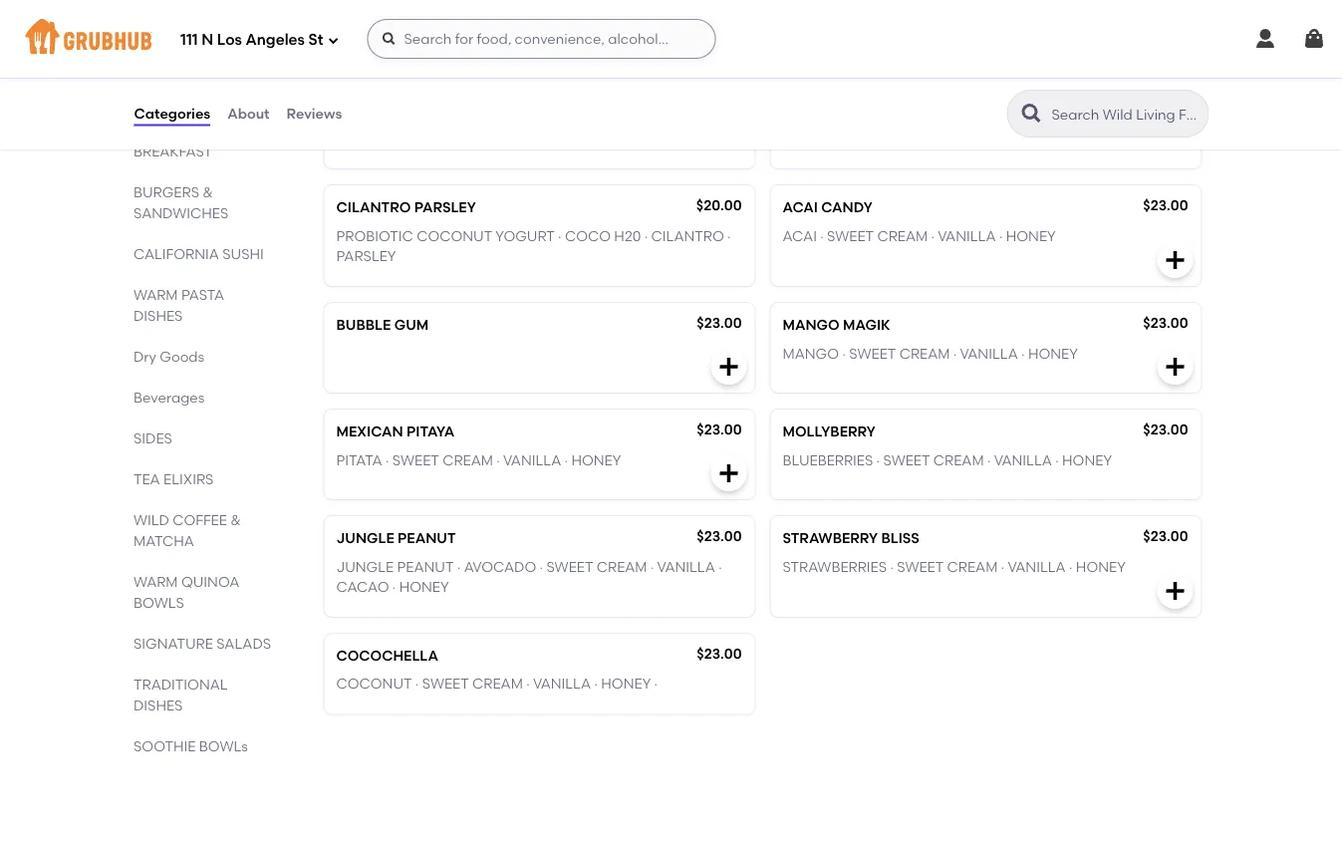 Task type: locate. For each thing, give the bounding box(es) containing it.
warm
[[133, 286, 177, 303], [133, 573, 177, 590]]

2 warm from the top
[[133, 573, 177, 590]]

coconut down cilantro parsley
[[417, 228, 493, 245]]

peanut down jungle peanut
[[397, 558, 454, 575]]

mango
[[783, 317, 840, 334], [783, 345, 839, 362]]

1 vertical spatial lemongrass
[[783, 130, 881, 147]]

dry
[[133, 348, 156, 365]]

warm inside warm pasta dishes
[[133, 286, 177, 303]]

yogurt inside probiotic coconut yogurt · coco h20 · fresh mint · basil ·
[[496, 110, 555, 127]]

0 vertical spatial pitaya
[[537, 0, 583, 10]]

$20.00 for probiotic coconut yogurt · coco h20 ·  cilantro · parsley
[[696, 197, 742, 214]]

rose up probiotic coconut yogurt · coco h20 · lemongrass · rose on the top of page
[[886, 82, 924, 99]]

warm pasta dishes
[[133, 286, 224, 324]]

probiotic down lemongrass rose
[[783, 110, 860, 127]]

peanut inside jungle peanut · avocado · sweet cream · vanilla · cacao · honey
[[397, 558, 454, 575]]

h20 inside probiotic coconut yogurt · coco h20 · fresh mint · basil ·
[[614, 110, 641, 127]]

jungle for jungle peanut · avocado · sweet cream · vanilla · cacao · honey
[[336, 558, 394, 575]]

h20 inside probiotic coconut yogurt · coco h20 · lemongrass · rose
[[1061, 110, 1088, 127]]

sweet down bliss in the right bottom of the page
[[897, 558, 944, 575]]

Search for food, convenience, alcohol... search field
[[367, 19, 716, 59]]

svg image
[[1303, 27, 1326, 51], [381, 31, 397, 47], [1164, 355, 1187, 379], [717, 462, 741, 486]]

dishes up dry goods in the left of the page
[[133, 307, 182, 324]]

probiotic inside the probiotic coconut yogurt · coco h20 ·  cilantro · parsley
[[336, 228, 413, 245]]

probiotic inside probiotic coconut yogurt · coco h20 · fresh mint · basil ·
[[336, 110, 413, 127]]

mango left magik
[[783, 317, 840, 334]]

warm quinoa bowls
[[133, 573, 239, 611]]

yogurt for cilantro parsley
[[496, 228, 555, 245]]

sweet down the cocochella
[[422, 676, 469, 693]]

1 vertical spatial pitaya
[[407, 424, 455, 441]]

jungle peanut
[[336, 530, 456, 547]]

vanilla for coconut · sweet cream · vanilla · honey ·
[[533, 676, 591, 693]]

tea
[[133, 470, 160, 487]]

coconut
[[417, 110, 493, 127], [863, 110, 939, 127], [417, 228, 493, 245], [336, 676, 412, 693]]

vanilla for pitata · sweet cream · vanilla · honey
[[503, 452, 561, 469]]

1 horizontal spatial pitaya
[[537, 0, 583, 10]]

svg image
[[1254, 27, 1278, 51], [327, 34, 339, 46], [1164, 249, 1187, 273], [717, 355, 741, 379], [1164, 579, 1187, 603]]

peanut
[[398, 530, 456, 547], [397, 558, 454, 575]]

1 horizontal spatial strawberries
[[783, 558, 887, 575]]

parsley
[[414, 199, 476, 216], [336, 248, 396, 265]]

sweet down magik
[[849, 345, 896, 362]]

honey
[[469, 13, 519, 30], [1006, 228, 1056, 245], [1028, 345, 1078, 362], [571, 452, 621, 469], [1062, 452, 1112, 469], [1076, 558, 1126, 575], [399, 579, 449, 596], [601, 676, 651, 693]]

peanut down pitata · sweet cream · vanilla · honey
[[398, 530, 456, 547]]

1 vertical spatial warm
[[133, 573, 177, 590]]

coco inside probiotic coconut yogurt · coco h20 · lemongrass · rose
[[1011, 110, 1057, 127]]

probiotic down mint basil on the top left of page
[[336, 110, 413, 127]]

0 vertical spatial &
[[202, 183, 213, 200]]

sweet for blueberries · sweet cream · vanilla · honey
[[883, 452, 930, 469]]

1 horizontal spatial mint
[[698, 110, 733, 127]]

$23.00 for blueberries · sweet cream · vanilla · honey
[[1143, 422, 1188, 439]]

coco for probiotic coconut yogurt · coco h20 ·  cilantro · parsley
[[565, 228, 611, 245]]

cream
[[877, 228, 928, 245], [900, 345, 950, 362], [443, 452, 493, 469], [934, 452, 984, 469], [597, 558, 647, 575], [947, 558, 998, 575], [472, 676, 523, 693]]

bowls
[[133, 594, 184, 611]]

mexican pitaya
[[336, 424, 455, 441]]

yogurt inside the probiotic coconut yogurt · coco h20 ·  cilantro · parsley
[[496, 228, 555, 245]]

1 mango from the top
[[783, 317, 840, 334]]

h20 inside the probiotic coconut yogurt · coco h20 ·  cilantro · parsley
[[614, 228, 641, 245]]

1 vertical spatial basil
[[343, 130, 382, 147]]

basil down 'lucuma'
[[376, 82, 416, 99]]

1 vertical spatial acai
[[783, 228, 817, 245]]

categories
[[134, 105, 210, 122]]

matcha
[[133, 532, 194, 549]]

0 vertical spatial strawberries
[[423, 0, 527, 10]]

probiotic down cilantro parsley
[[336, 228, 413, 245]]

mint inside probiotic coconut yogurt · coco h20 · fresh mint · basil ·
[[698, 110, 733, 127]]

1 acai from the top
[[783, 199, 818, 216]]

vanilla inside jungle peanut · avocado · sweet cream · vanilla · cacao · honey
[[657, 558, 715, 575]]

warm inside warm quinoa bowls
[[133, 573, 177, 590]]

1 vertical spatial mint
[[698, 110, 733, 127]]

yogurt inside probiotic coconut yogurt · coco h20 · lemongrass · rose
[[942, 110, 1001, 127]]

coconut inside the probiotic coconut yogurt · coco h20 ·  cilantro · parsley
[[417, 228, 493, 245]]

coconut down lemongrass rose
[[863, 110, 939, 127]]

·
[[416, 0, 419, 10], [530, 0, 534, 10], [586, 0, 590, 10], [698, 0, 701, 10], [402, 13, 405, 30], [462, 13, 466, 30], [558, 110, 562, 127], [644, 110, 648, 127], [1005, 110, 1008, 127], [1091, 110, 1094, 127], [336, 130, 340, 147], [385, 130, 389, 147], [884, 130, 887, 147], [558, 228, 562, 245], [644, 228, 648, 245], [728, 228, 731, 245], [820, 228, 824, 245], [931, 228, 935, 245], [999, 228, 1003, 245], [843, 345, 846, 362], [954, 345, 957, 362], [1022, 345, 1025, 362], [386, 452, 389, 469], [497, 452, 500, 469], [565, 452, 568, 469], [877, 452, 880, 469], [988, 452, 991, 469], [1056, 452, 1059, 469], [457, 558, 461, 575], [540, 558, 543, 575], [651, 558, 654, 575], [719, 558, 722, 575], [890, 558, 894, 575], [1001, 558, 1005, 575], [1069, 558, 1073, 575], [392, 579, 396, 596], [415, 676, 419, 693], [526, 676, 530, 693], [594, 676, 598, 693], [654, 676, 658, 693]]

2 mango from the top
[[783, 345, 839, 362]]

elixirs
[[163, 470, 213, 487]]

probiotic for mint
[[336, 110, 413, 127]]

mint up reviews in the left top of the page
[[336, 82, 373, 99]]

$23.00
[[1143, 197, 1188, 214], [697, 315, 742, 332], [1143, 315, 1188, 332], [697, 422, 742, 439], [1143, 422, 1188, 439], [697, 528, 742, 545], [1143, 528, 1188, 545], [697, 646, 742, 663]]

vanilla for blueberries · sweet cream · vanilla · honey
[[994, 452, 1052, 469]]

pitaya up 'search for food, convenience, alcohol...' "search box"
[[537, 0, 583, 10]]

rose inside probiotic coconut yogurt · coco h20 · lemongrass · rose
[[891, 130, 928, 147]]

warm pasta dishes tab
[[133, 284, 273, 326]]

1 vertical spatial peanut
[[397, 558, 454, 575]]

coco inside the probiotic coconut yogurt · coco h20 ·  cilantro · parsley
[[565, 228, 611, 245]]

yogurt for lemongrass rose
[[942, 110, 1001, 127]]

burgers & sandwiches tab
[[133, 181, 273, 223]]

sweet down "mexican pitaya"
[[392, 452, 439, 469]]

h20 for probiotic coconut yogurt · coco h20 · lemongrass · rose
[[1061, 110, 1088, 127]]

honey for blueberries · sweet cream · vanilla · honey
[[1062, 452, 1112, 469]]

blueberries · sweet cream · vanilla · honey
[[783, 452, 1112, 469]]

yogurt
[[496, 110, 555, 127], [942, 110, 1001, 127], [496, 228, 555, 245]]

rose
[[886, 82, 924, 99], [891, 130, 928, 147]]

1 vertical spatial strawberries
[[783, 558, 887, 575]]

mint
[[336, 82, 373, 99], [698, 110, 733, 127]]

bubble gum
[[336, 317, 429, 334]]

honey for coconut · sweet cream · vanilla · honey ·
[[601, 676, 651, 693]]

acai for acai · sweet cream · vanilla · honey
[[783, 228, 817, 245]]

$20.00 for probiotic coconut yogurt · coco h20 · fresh mint · basil ·
[[696, 80, 742, 97]]

1 horizontal spatial cilantro
[[651, 228, 724, 245]]

& right coffee on the bottom of the page
[[230, 511, 240, 528]]

sweet up bliss in the right bottom of the page
[[883, 452, 930, 469]]

acai down acai candy
[[783, 228, 817, 245]]

2 acai from the top
[[783, 228, 817, 245]]

dishes inside the traditional dishes
[[133, 696, 182, 713]]

strawberries
[[423, 0, 527, 10], [783, 558, 887, 575]]

0 vertical spatial dishes
[[133, 307, 182, 324]]

1 vertical spatial jungle
[[336, 558, 394, 575]]

bliss
[[881, 530, 920, 547]]

dishes
[[133, 307, 182, 324], [133, 696, 182, 713]]

best sellers
[[133, 102, 211, 118]]

sweet for coconut · sweet cream · vanilla · honey ·
[[422, 676, 469, 693]]

basil inside probiotic coconut yogurt · coco h20 · fresh mint · basil ·
[[343, 130, 382, 147]]

1 vertical spatial cilantro
[[651, 228, 724, 245]]

coco for probiotic coconut yogurt · coco h20 · fresh mint · basil ·
[[565, 110, 611, 127]]

1 dishes from the top
[[133, 307, 182, 324]]

honey for pitata · sweet cream · vanilla · honey
[[571, 452, 621, 469]]

mint right the fresh
[[698, 110, 733, 127]]

honey inside jungle peanut · avocado · sweet cream · vanilla · cacao · honey
[[399, 579, 449, 596]]

parsley down cilantro parsley
[[336, 248, 396, 265]]

0 horizontal spatial strawberries
[[423, 0, 527, 10]]

acai left candy
[[783, 199, 818, 216]]

warm for warm pasta dishes
[[133, 286, 177, 303]]

coco inside the coco h20 · strawberries · pitaya · goji powder · lucuma · lemon · honey
[[336, 0, 382, 10]]

beverages tab
[[133, 387, 273, 407]]

1 vertical spatial mango
[[783, 345, 839, 362]]

coconut down 'lemon'
[[417, 110, 493, 127]]

los
[[217, 31, 242, 49]]

coco
[[336, 0, 382, 10], [565, 110, 611, 127], [1011, 110, 1057, 127], [565, 228, 611, 245]]

0 vertical spatial warm
[[133, 286, 177, 303]]

strawberries · sweet cream · vanilla · honey
[[783, 558, 1126, 575]]

2 lemongrass from the top
[[783, 130, 881, 147]]

signature salads
[[133, 635, 271, 652]]

0 vertical spatial acai
[[783, 199, 818, 216]]

1 jungle from the top
[[336, 530, 394, 547]]

coco for probiotic coconut yogurt · coco h20 · lemongrass · rose
[[1011, 110, 1057, 127]]

coco h20 · strawberries · pitaya · goji powder · lucuma · lemon · honey button
[[324, 0, 755, 52]]

california sushi tab
[[133, 243, 273, 264]]

pitaya inside the coco h20 · strawberries · pitaya · goji powder · lucuma · lemon · honey
[[537, 0, 583, 10]]

1 horizontal spatial &
[[230, 511, 240, 528]]

pitaya up pitata · sweet cream · vanilla · honey
[[407, 424, 455, 441]]

cream for coconut · sweet cream · vanilla · honey ·
[[472, 676, 523, 693]]

lemongrass
[[783, 82, 882, 99], [783, 130, 881, 147]]

1 lemongrass from the top
[[783, 82, 882, 99]]

0 vertical spatial parsley
[[414, 199, 476, 216]]

cilantro
[[336, 199, 411, 216], [651, 228, 724, 245]]

acai
[[783, 199, 818, 216], [783, 228, 817, 245]]

warm quinoa bowls tab
[[133, 571, 273, 613]]

0 horizontal spatial pitaya
[[407, 424, 455, 441]]

$20.00
[[696, 80, 742, 97], [1143, 80, 1188, 97], [696, 197, 742, 214]]

h20 for probiotic coconut yogurt · coco h20 ·  cilantro · parsley
[[614, 228, 641, 245]]

probiotic
[[336, 110, 413, 127], [783, 110, 860, 127], [336, 228, 413, 245]]

& inside burgers & sandwiches
[[202, 183, 213, 200]]

strawberry
[[783, 530, 878, 547]]

sandwiches
[[133, 204, 228, 221]]

0 vertical spatial lemongrass
[[783, 82, 882, 99]]

probiotic inside probiotic coconut yogurt · coco h20 · lemongrass · rose
[[783, 110, 860, 127]]

cream for acai · sweet cream · vanilla · honey
[[877, 228, 928, 245]]

vanilla
[[938, 228, 996, 245], [960, 345, 1018, 362], [503, 452, 561, 469], [994, 452, 1052, 469], [657, 558, 715, 575], [1008, 558, 1066, 575], [533, 676, 591, 693]]

1 vertical spatial dishes
[[133, 696, 182, 713]]

probiotic coconut yogurt · coco h20 · lemongrass · rose
[[783, 110, 1094, 147]]

&
[[202, 183, 213, 200], [230, 511, 240, 528]]

0 vertical spatial basil
[[376, 82, 416, 99]]

basil down mint basil on the top left of page
[[343, 130, 382, 147]]

$23.00 for acai · sweet cream · vanilla · honey
[[1143, 197, 1188, 214]]

categories button
[[133, 78, 211, 149]]

dry goods
[[133, 348, 204, 365]]

1 vertical spatial &
[[230, 511, 240, 528]]

1 warm from the top
[[133, 286, 177, 303]]

coconut inside probiotic coconut yogurt · coco h20 · fresh mint · basil ·
[[417, 110, 493, 127]]

rose down lemongrass rose
[[891, 130, 928, 147]]

$20.00 for probiotic coconut yogurt · coco h20 · lemongrass · rose
[[1143, 80, 1188, 97]]

0 vertical spatial mango
[[783, 317, 840, 334]]

111 n los angeles st
[[180, 31, 323, 49]]

1 vertical spatial parsley
[[336, 248, 396, 265]]

sweet inside jungle peanut · avocado · sweet cream · vanilla · cacao · honey
[[547, 558, 593, 575]]

0 horizontal spatial &
[[202, 183, 213, 200]]

california sushi
[[133, 245, 263, 262]]

honey for strawberries · sweet cream · vanilla · honey
[[1076, 558, 1126, 575]]

& up sandwiches
[[202, 183, 213, 200]]

about
[[227, 105, 270, 122]]

honey for acai · sweet cream · vanilla · honey
[[1006, 228, 1056, 245]]

vanilla for strawberries · sweet cream · vanilla · honey
[[1008, 558, 1066, 575]]

0 horizontal spatial cilantro
[[336, 199, 411, 216]]

cilantro parsley
[[336, 199, 476, 216]]

pitaya
[[537, 0, 583, 10], [407, 424, 455, 441]]

cilantro inside the probiotic coconut yogurt · coco h20 ·  cilantro · parsley
[[651, 228, 724, 245]]

bowls
[[199, 737, 247, 754]]

sweet down candy
[[827, 228, 874, 245]]

strawberries down the strawberry
[[783, 558, 887, 575]]

0 vertical spatial peanut
[[398, 530, 456, 547]]

warm up bowls in the left of the page
[[133, 573, 177, 590]]

coco inside probiotic coconut yogurt · coco h20 · fresh mint · basil ·
[[565, 110, 611, 127]]

lemongrass rose
[[783, 82, 924, 99]]

strawberries up 'lemon'
[[423, 0, 527, 10]]

jungle
[[336, 530, 394, 547], [336, 558, 394, 575]]

jungle inside jungle peanut · avocado · sweet cream · vanilla · cacao · honey
[[336, 558, 394, 575]]

0 vertical spatial jungle
[[336, 530, 394, 547]]

mango · sweet cream · vanilla · honey
[[783, 345, 1078, 362]]

0 vertical spatial mint
[[336, 82, 373, 99]]

coconut inside probiotic coconut yogurt · coco h20 · lemongrass · rose
[[863, 110, 939, 127]]

2 jungle from the top
[[336, 558, 394, 575]]

mango down mango magik
[[783, 345, 839, 362]]

1 vertical spatial rose
[[891, 130, 928, 147]]

vanilla for mango · sweet cream · vanilla · honey
[[960, 345, 1018, 362]]

sweet right avocado
[[547, 558, 593, 575]]

sweet
[[827, 228, 874, 245], [849, 345, 896, 362], [392, 452, 439, 469], [883, 452, 930, 469], [547, 558, 593, 575], [897, 558, 944, 575], [422, 676, 469, 693]]

probiotic coconut yogurt · coco h20 · fresh mint · basil ·
[[336, 110, 733, 147]]

coconut for basil
[[417, 110, 493, 127]]

2 dishes from the top
[[133, 696, 182, 713]]

probiotic for lemongrass
[[783, 110, 860, 127]]

best sellers tab
[[133, 100, 273, 120]]

dishes down traditional
[[133, 696, 182, 713]]

$23.00 for jungle peanut · avocado · sweet cream · vanilla · cacao · honey
[[697, 528, 742, 545]]

warm down california
[[133, 286, 177, 303]]

0 horizontal spatial parsley
[[336, 248, 396, 265]]

avocado
[[464, 558, 536, 575]]

parsley up the probiotic coconut yogurt · coco h20 ·  cilantro · parsley at the top of the page
[[414, 199, 476, 216]]



Task type: describe. For each thing, give the bounding box(es) containing it.
wild coffee & matcha tab
[[133, 509, 273, 551]]

reviews button
[[286, 78, 343, 149]]

jungle peanut · avocado · sweet cream · vanilla · cacao · honey
[[336, 558, 722, 596]]

$23.00 for strawberries · sweet cream · vanilla · honey
[[1143, 528, 1188, 545]]

coconut for parsley
[[417, 228, 493, 245]]

pitata · sweet cream · vanilla · honey
[[336, 452, 621, 469]]

best
[[133, 102, 163, 118]]

main navigation navigation
[[0, 0, 1342, 78]]

h20 inside the coco h20 · strawberries · pitaya · goji powder · lucuma · lemon · honey
[[386, 0, 412, 10]]

acai candy
[[783, 199, 873, 216]]

powder
[[632, 0, 694, 10]]

gum
[[394, 317, 429, 334]]

california
[[133, 245, 219, 262]]

cocochella
[[336, 648, 438, 665]]

coffee
[[172, 511, 227, 528]]

mexican
[[336, 424, 403, 441]]

goji
[[593, 0, 629, 10]]

lemon
[[408, 13, 459, 30]]

acai for acai candy
[[783, 199, 818, 216]]

traditional
[[133, 676, 227, 693]]

vanilla for acai · sweet cream · vanilla · honey
[[938, 228, 996, 245]]

wild
[[133, 511, 169, 528]]

soothie bowls tab
[[133, 735, 273, 756]]

pitata
[[336, 452, 382, 469]]

bubble
[[336, 317, 391, 334]]

sweet for strawberries · sweet cream · vanilla · honey
[[897, 558, 944, 575]]

mango for mango magik
[[783, 317, 840, 334]]

lucuma
[[336, 13, 398, 30]]

peanut for jungle peanut · avocado · sweet cream · vanilla · cacao · honey
[[397, 558, 454, 575]]

probiotic for cilantro
[[336, 228, 413, 245]]

honey inside the coco h20 · strawberries · pitaya · goji powder · lucuma · lemon · honey
[[469, 13, 519, 30]]

acai · sweet cream · vanilla · honey
[[783, 228, 1056, 245]]

magik
[[843, 317, 891, 334]]

peanut for jungle peanut
[[398, 530, 456, 547]]

mango magik
[[783, 317, 891, 334]]

jungle for jungle peanut
[[336, 530, 394, 547]]

breakfast tab
[[133, 140, 273, 161]]

cream for pitata · sweet cream · vanilla · honey
[[443, 452, 493, 469]]

burgers & sandwiches
[[133, 183, 228, 221]]

breakfast
[[133, 142, 212, 159]]

dry goods tab
[[133, 346, 273, 367]]

wild coffee & matcha
[[133, 511, 240, 549]]

dishes inside warm pasta dishes
[[133, 307, 182, 324]]

mollyberry
[[783, 424, 876, 441]]

0 vertical spatial rose
[[886, 82, 924, 99]]

yogurt for mint basil
[[496, 110, 555, 127]]

0 vertical spatial cilantro
[[336, 199, 411, 216]]

beverages
[[133, 389, 204, 405]]

cacao
[[336, 579, 389, 596]]

probiotic coconut yogurt · coco h20 ·  cilantro · parsley
[[336, 228, 731, 265]]

honey for mango · sweet cream · vanilla · honey
[[1028, 345, 1078, 362]]

$23.00 for coconut · sweet cream · vanilla · honey ·
[[697, 646, 742, 663]]

coco h20 · strawberries · pitaya · goji powder · lucuma · lemon · honey
[[336, 0, 701, 30]]

pasta
[[181, 286, 224, 303]]

about button
[[226, 78, 271, 149]]

signature salads tab
[[133, 633, 273, 654]]

1 horizontal spatial parsley
[[414, 199, 476, 216]]

strawberries inside the coco h20 · strawberries · pitaya · goji powder · lucuma · lemon · honey
[[423, 0, 527, 10]]

burgers
[[133, 183, 199, 200]]

sides tab
[[133, 427, 273, 448]]

cream inside jungle peanut · avocado · sweet cream · vanilla · cacao · honey
[[597, 558, 647, 575]]

cream for strawberries · sweet cream · vanilla · honey
[[947, 558, 998, 575]]

candy
[[821, 199, 873, 216]]

& inside wild coffee & matcha
[[230, 511, 240, 528]]

sushi
[[222, 245, 263, 262]]

111
[[180, 31, 198, 49]]

st
[[308, 31, 323, 49]]

sweet for pitata · sweet cream · vanilla · honey
[[392, 452, 439, 469]]

parsley inside the probiotic coconut yogurt · coco h20 ·  cilantro · parsley
[[336, 248, 396, 265]]

tea elixirs tab
[[133, 468, 273, 489]]

reviews
[[287, 105, 342, 122]]

fresh
[[651, 110, 695, 127]]

0 horizontal spatial mint
[[336, 82, 373, 99]]

soothie
[[133, 737, 195, 754]]

mango for mango · sweet cream · vanilla · honey
[[783, 345, 839, 362]]

cream for mango · sweet cream · vanilla · honey
[[900, 345, 950, 362]]

warm for warm quinoa bowls
[[133, 573, 177, 590]]

soothie bowls
[[133, 737, 247, 754]]

signature
[[133, 635, 213, 652]]

search icon image
[[1020, 102, 1044, 126]]

lemongrass inside probiotic coconut yogurt · coco h20 · lemongrass · rose
[[783, 130, 881, 147]]

Search Wild Living Foods search field
[[1050, 105, 1202, 124]]

traditional dishes
[[133, 676, 227, 713]]

n
[[202, 31, 213, 49]]

sweet for mango · sweet cream · vanilla · honey
[[849, 345, 896, 362]]

sides
[[133, 429, 172, 446]]

quinoa
[[181, 573, 239, 590]]

traditional dishes tab
[[133, 674, 273, 715]]

sweet for acai · sweet cream · vanilla · honey
[[827, 228, 874, 245]]

angeles
[[246, 31, 305, 49]]

h20 for probiotic coconut yogurt · coco h20 · fresh mint · basil ·
[[614, 110, 641, 127]]

coconut down the cocochella
[[336, 676, 412, 693]]

coconut · sweet cream · vanilla · honey ·
[[336, 676, 658, 693]]

tea elixirs
[[133, 470, 213, 487]]

sellers
[[166, 102, 211, 118]]

salads
[[216, 635, 271, 652]]

coconut for rose
[[863, 110, 939, 127]]

strawberry bliss
[[783, 530, 920, 547]]

mint basil
[[336, 82, 416, 99]]

$23.00 for pitata · sweet cream · vanilla · honey
[[697, 422, 742, 439]]

cream for blueberries · sweet cream · vanilla · honey
[[934, 452, 984, 469]]

blueberries
[[783, 452, 873, 469]]

$23.00 for mango · sweet cream · vanilla · honey
[[1143, 315, 1188, 332]]

goods
[[159, 348, 204, 365]]



Task type: vqa. For each thing, say whether or not it's contained in the screenshot.
ACAI to the top
yes



